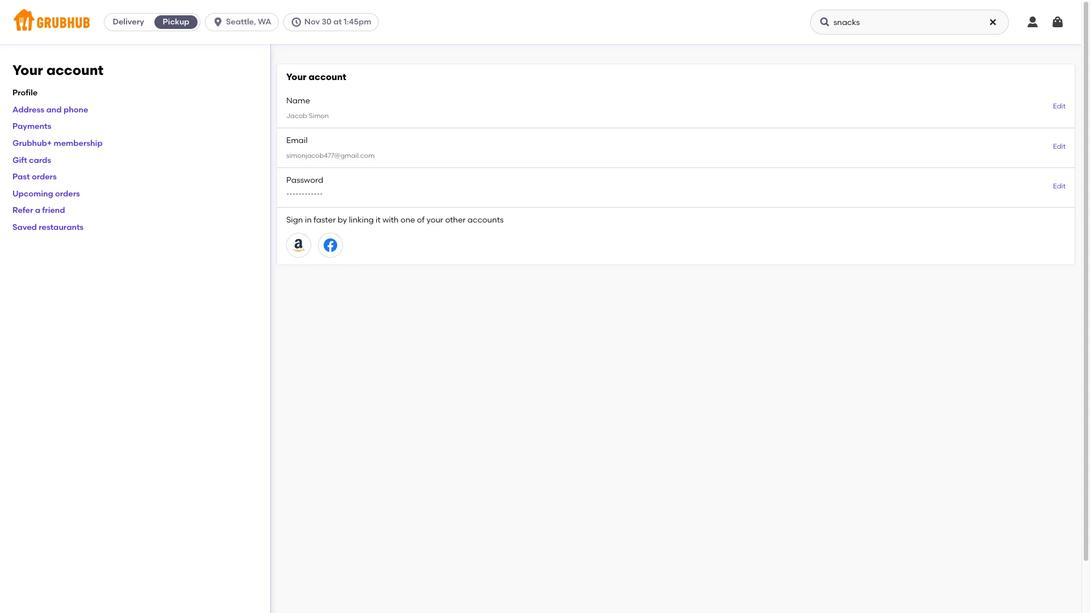 Task type: locate. For each thing, give the bounding box(es) containing it.
seattle, wa
[[226, 17, 271, 27]]

1 edit from the top
[[1053, 102, 1066, 110]]

your up profile
[[12, 62, 43, 78]]

1:45pm
[[344, 17, 371, 27]]

account up name in the left of the page
[[309, 72, 346, 82]]

your
[[12, 62, 43, 78], [286, 72, 306, 82]]

friend
[[42, 206, 65, 215]]

one
[[401, 215, 415, 225]]

faster
[[314, 215, 336, 225]]

2 edit from the top
[[1053, 142, 1066, 150]]

your account up name in the left of the page
[[286, 72, 346, 82]]

gift cards link
[[12, 155, 51, 165]]

edit for name
[[1053, 102, 1066, 110]]

your account up and
[[12, 62, 103, 78]]

grubhub+
[[12, 139, 52, 148]]

grubhub+ membership
[[12, 139, 103, 148]]

3 edit from the top
[[1053, 182, 1066, 190]]

2 edit button from the top
[[1053, 142, 1066, 152]]

2 vertical spatial edit
[[1053, 182, 1066, 190]]

in
[[305, 215, 312, 225]]

svg image inside nov 30 at 1:45pm button
[[291, 16, 302, 28]]

edit for email
[[1053, 142, 1066, 150]]

sign in faster by linking it with one of your other accounts
[[286, 215, 504, 225]]

0 vertical spatial edit
[[1053, 102, 1066, 110]]

2 vertical spatial edit button
[[1053, 182, 1066, 191]]

orders up friend
[[55, 189, 80, 199]]

password
[[286, 175, 323, 185]]

your up name in the left of the page
[[286, 72, 306, 82]]

login with facebook image
[[324, 239, 337, 252]]

1 vertical spatial edit
[[1053, 142, 1066, 150]]

your account inside your account form
[[286, 72, 346, 82]]

refer a friend link
[[12, 206, 65, 215]]

edit button for password
[[1053, 182, 1066, 191]]

profile
[[12, 88, 38, 98]]

past orders
[[12, 172, 57, 182]]

1 edit button from the top
[[1053, 102, 1066, 112]]

payments link
[[12, 122, 51, 131]]

upcoming orders
[[12, 189, 80, 199]]

saved restaurants link
[[12, 223, 84, 232]]

svg image
[[1026, 15, 1040, 29], [1051, 15, 1065, 29], [212, 16, 224, 28], [291, 16, 302, 28], [819, 16, 831, 28], [989, 18, 998, 27]]

refer a friend
[[12, 206, 65, 215]]

by
[[338, 215, 347, 225]]

1 vertical spatial orders
[[55, 189, 80, 199]]

nov 30 at 1:45pm button
[[283, 13, 383, 31]]

edit for password
[[1053, 182, 1066, 190]]

orders for past orders
[[32, 172, 57, 182]]

address
[[12, 105, 44, 115]]

nov
[[304, 17, 320, 27]]

pickup button
[[152, 13, 200, 31]]

edit button for name
[[1053, 102, 1066, 112]]

1 horizontal spatial your account
[[286, 72, 346, 82]]

email
[[286, 136, 308, 145]]

your inside form
[[286, 72, 306, 82]]

sign
[[286, 215, 303, 225]]

Search for food, convenience, alcohol... search field
[[810, 10, 1009, 35]]

0 vertical spatial orders
[[32, 172, 57, 182]]

past
[[12, 172, 30, 182]]

gift
[[12, 155, 27, 165]]

your account
[[12, 62, 103, 78], [286, 72, 346, 82]]

1 horizontal spatial your
[[286, 72, 306, 82]]

at
[[333, 17, 342, 27]]

0 vertical spatial edit button
[[1053, 102, 1066, 112]]

orders
[[32, 172, 57, 182], [55, 189, 80, 199]]

orders up upcoming orders
[[32, 172, 57, 182]]

grubhub+ membership link
[[12, 139, 103, 148]]

address and phone
[[12, 105, 88, 115]]

your
[[427, 215, 443, 225]]

cards
[[29, 155, 51, 165]]

jacob simon
[[286, 112, 329, 120]]

0 horizontal spatial account
[[46, 62, 103, 78]]

restaurants
[[39, 223, 84, 232]]

svg image inside seattle, wa button
[[212, 16, 224, 28]]

account
[[46, 62, 103, 78], [309, 72, 346, 82]]

1 vertical spatial edit button
[[1053, 142, 1066, 152]]

1 horizontal spatial account
[[309, 72, 346, 82]]

accounts
[[468, 215, 504, 225]]

3 edit button from the top
[[1053, 182, 1066, 191]]

account up phone
[[46, 62, 103, 78]]

edit
[[1053, 102, 1066, 110], [1053, 142, 1066, 150], [1053, 182, 1066, 190]]

edit button
[[1053, 102, 1066, 112], [1053, 142, 1066, 152], [1053, 182, 1066, 191]]



Task type: describe. For each thing, give the bounding box(es) containing it.
0 horizontal spatial your
[[12, 62, 43, 78]]

a
[[35, 206, 40, 215]]

other
[[445, 215, 466, 225]]

saved
[[12, 223, 37, 232]]

with
[[383, 215, 399, 225]]

and
[[46, 105, 62, 115]]

linking
[[349, 215, 374, 225]]

upcoming orders link
[[12, 189, 80, 199]]

phone
[[64, 105, 88, 115]]

edit button for email
[[1053, 142, 1066, 152]]

simon
[[309, 112, 329, 120]]

delivery
[[113, 17, 144, 27]]

pickup
[[163, 17, 189, 27]]

delivery button
[[105, 13, 152, 31]]

past orders link
[[12, 172, 57, 182]]

your account form
[[277, 64, 1075, 265]]

gift cards
[[12, 155, 51, 165]]

0 horizontal spatial your account
[[12, 62, 103, 78]]

name
[[286, 96, 310, 105]]

simonjacob477@gmail.com
[[286, 152, 375, 160]]

profile link
[[12, 88, 38, 98]]

wa
[[258, 17, 271, 27]]

orders for upcoming orders
[[55, 189, 80, 199]]

it
[[376, 215, 381, 225]]

main navigation navigation
[[0, 0, 1082, 44]]

jacob
[[286, 112, 307, 120]]

nov 30 at 1:45pm
[[304, 17, 371, 27]]

upcoming
[[12, 189, 53, 199]]

************
[[286, 191, 323, 199]]

saved restaurants
[[12, 223, 84, 232]]

login with amazon image
[[292, 239, 306, 252]]

payments
[[12, 122, 51, 131]]

refer
[[12, 206, 33, 215]]

address and phone link
[[12, 105, 88, 115]]

account inside form
[[309, 72, 346, 82]]

seattle,
[[226, 17, 256, 27]]

30
[[322, 17, 332, 27]]

of
[[417, 215, 425, 225]]

membership
[[54, 139, 103, 148]]

seattle, wa button
[[205, 13, 283, 31]]



Task type: vqa. For each thing, say whether or not it's contained in the screenshot.
Simon
yes



